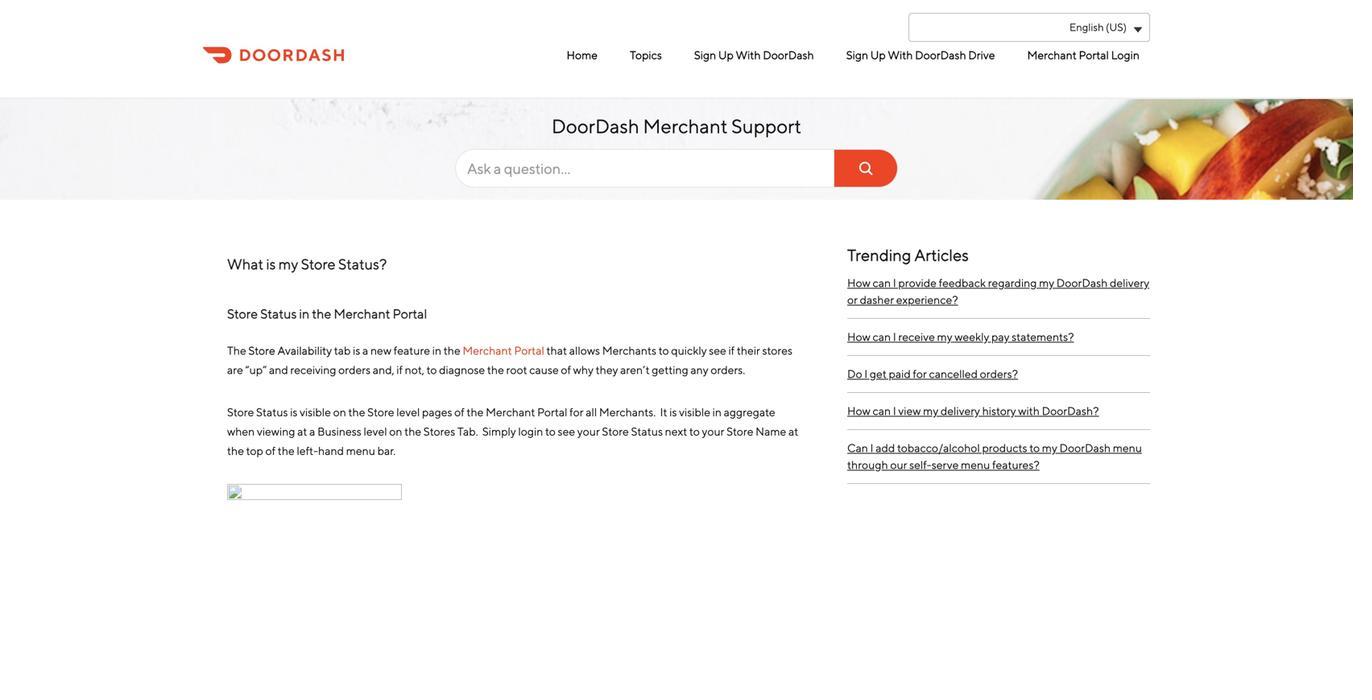 Task type: locate. For each thing, give the bounding box(es) containing it.
in right feature
[[432, 344, 442, 357]]

bar.
[[378, 444, 396, 458]]

1 can from the top
[[873, 276, 891, 290]]

menu
[[1113, 441, 1142, 455], [346, 444, 375, 458], [961, 458, 990, 472]]

i inside how can i provide feedback regarding my doordash delivery or dasher experience?
[[893, 276, 896, 290]]

are
[[227, 363, 243, 377]]

on up business
[[333, 406, 346, 419]]

1 vertical spatial on
[[389, 425, 402, 438]]

in up "availability"
[[299, 306, 310, 321]]

orders
[[339, 363, 371, 377]]

stores
[[763, 344, 793, 357]]

0 horizontal spatial in
[[299, 306, 310, 321]]

status
[[260, 306, 297, 321], [256, 406, 288, 419], [631, 425, 663, 438]]

status?
[[338, 255, 387, 273]]

status up "availability"
[[260, 306, 297, 321]]

new
[[371, 344, 392, 357]]

level
[[397, 406, 420, 419], [364, 425, 387, 438]]

with for sign up with doordash
[[736, 48, 761, 62]]

portal up login
[[537, 406, 568, 419]]

0 horizontal spatial level
[[364, 425, 387, 438]]

merchant down english (us) button
[[1028, 48, 1077, 62]]

how up do on the right bottom of the page
[[848, 330, 871, 344]]

see inside that allows merchants to quickly see if their stores are "up" and receiving orders and, if not, to diagnose the root cause of why they aren't getting any orders.
[[709, 344, 727, 357]]

1 horizontal spatial at
[[789, 425, 799, 438]]

up for sign up with doordash
[[719, 48, 734, 62]]

i left the view
[[893, 404, 896, 418]]

doordash down home link
[[552, 115, 640, 138]]

can i add tobacco/alcohol products to my doordash menu through our self-serve menu features?
[[848, 441, 1142, 472]]

status down 'it'
[[631, 425, 663, 438]]

merchant portal login
[[1028, 48, 1140, 62]]

store left status?
[[301, 255, 336, 273]]

2 vertical spatial of
[[265, 444, 276, 458]]

in inside store status is visible on the store level pages of the merchant portal for all merchants.  it is visible in aggregate when viewing at a business level on the stores tab.  simply login to see your store status next to your store name at the top of the left-hand menu bar.
[[713, 406, 722, 419]]

how can i view my delivery history with doordash? link
[[848, 393, 1150, 430]]

0 horizontal spatial up
[[719, 48, 734, 62]]

1 horizontal spatial visible
[[679, 406, 711, 419]]

see right login
[[558, 425, 575, 438]]

0 horizontal spatial with
[[736, 48, 761, 62]]

0 horizontal spatial see
[[558, 425, 575, 438]]

to inside can i add tobacco/alcohol products to my doordash menu through our self-serve menu features?
[[1030, 441, 1040, 455]]

tobacco/alcohol
[[897, 441, 980, 455]]

i inside can i add tobacco/alcohol products to my doordash menu through our self-serve menu features?
[[871, 441, 874, 455]]

see up orders. on the right
[[709, 344, 727, 357]]

i for provide
[[893, 276, 896, 290]]

view
[[899, 404, 921, 418]]

trending articles
[[848, 246, 969, 265]]

for right paid
[[913, 367, 927, 381]]

when
[[227, 425, 255, 438]]

a up left-
[[309, 425, 315, 438]]

see inside store status is visible on the store level pages of the merchant portal for all merchants.  it is visible in aggregate when viewing at a business level on the stores tab.  simply login to see your store status next to your store name at the top of the left-hand menu bar.
[[558, 425, 575, 438]]

or
[[848, 293, 858, 307]]

feedback
[[939, 276, 986, 290]]

how for how can i provide feedback regarding my doordash delivery or dasher experience?
[[848, 276, 871, 290]]

is right tab
[[353, 344, 360, 357]]

tab
[[334, 344, 351, 357]]

can for provide
[[873, 276, 891, 290]]

the up business
[[348, 406, 365, 419]]

status up "viewing"
[[256, 406, 288, 419]]

if left 'their'
[[729, 344, 735, 357]]

1 vertical spatial how
[[848, 330, 871, 344]]

portal inside store status is visible on the store level pages of the merchant portal for all merchants.  it is visible in aggregate when viewing at a business level on the stores tab.  simply login to see your store status next to your store name at the top of the left-hand menu bar.
[[537, 406, 568, 419]]

1 vertical spatial for
[[570, 406, 584, 419]]

the left left-
[[278, 444, 295, 458]]

of right top on the bottom left of page
[[265, 444, 276, 458]]

store up the the
[[227, 306, 258, 321]]

of inside that allows merchants to quickly see if their stores are "up" and receiving orders and, if not, to diagnose the root cause of why they aren't getting any orders.
[[561, 363, 571, 377]]

paid
[[889, 367, 911, 381]]

doordash left drive
[[915, 48, 966, 62]]

0 horizontal spatial menu
[[346, 444, 375, 458]]

1 horizontal spatial up
[[871, 48, 886, 62]]

sign up with doordash link
[[690, 42, 818, 68]]

for
[[913, 367, 927, 381], [570, 406, 584, 419]]

with
[[736, 48, 761, 62], [888, 48, 913, 62], [1019, 404, 1040, 418]]

login
[[518, 425, 543, 438]]

my inside how can i provide feedback regarding my doordash delivery or dasher experience?
[[1039, 276, 1055, 290]]

0 horizontal spatial for
[[570, 406, 584, 419]]

can left the view
[[873, 404, 891, 418]]

1 your from the left
[[577, 425, 600, 438]]

for left all
[[570, 406, 584, 419]]

0 vertical spatial in
[[299, 306, 310, 321]]

experience?
[[896, 293, 958, 307]]

on up bar.
[[389, 425, 402, 438]]

pages
[[422, 406, 452, 419]]

level up bar.
[[364, 425, 387, 438]]

the inside that allows merchants to quickly see if their stores are "up" and receiving orders and, if not, to diagnose the root cause of why they aren't getting any orders.
[[487, 363, 504, 377]]

merchant
[[1028, 48, 1077, 62], [643, 115, 728, 138], [334, 306, 390, 321], [463, 344, 512, 357], [486, 406, 535, 419]]

their
[[737, 344, 760, 357]]

sign inside "link"
[[694, 48, 716, 62]]

in
[[299, 306, 310, 321], [432, 344, 442, 357], [713, 406, 722, 419]]

how up can
[[848, 404, 871, 418]]

1 horizontal spatial your
[[702, 425, 725, 438]]

store down aggregate
[[727, 425, 754, 438]]

do
[[848, 367, 863, 381]]

my left the weekly
[[937, 330, 953, 344]]

3 how from the top
[[848, 404, 871, 418]]

1 horizontal spatial of
[[455, 406, 465, 419]]

visible
[[300, 406, 331, 419], [679, 406, 711, 419]]

login
[[1111, 48, 1140, 62]]

doordash up statements?
[[1057, 276, 1108, 290]]

0 horizontal spatial delivery
[[941, 404, 980, 418]]

why
[[573, 363, 594, 377]]

my down doordash?
[[1042, 441, 1058, 455]]

i left provide
[[893, 276, 896, 290]]

1 vertical spatial in
[[432, 344, 442, 357]]

0 vertical spatial can
[[873, 276, 891, 290]]

can i add tobacco/alcohol products to my doordash menu through our self-serve menu features? link
[[848, 430, 1150, 484]]

can left "receive"
[[873, 330, 891, 344]]

root
[[506, 363, 527, 377]]

0 vertical spatial on
[[333, 406, 346, 419]]

i for receive
[[893, 330, 896, 344]]

0 vertical spatial if
[[729, 344, 735, 357]]

name
[[756, 425, 787, 438]]

1 up from the left
[[719, 48, 734, 62]]

up for sign up with doordash drive
[[871, 48, 886, 62]]

history
[[983, 404, 1016, 418]]

visible up the next
[[679, 406, 711, 419]]

Ask a question... text field
[[455, 149, 898, 188]]

your right the next
[[702, 425, 725, 438]]

portal
[[1079, 48, 1109, 62], [393, 306, 427, 321], [514, 344, 544, 357], [537, 406, 568, 419]]

top
[[246, 444, 263, 458]]

1 how from the top
[[848, 276, 871, 290]]

1 horizontal spatial with
[[888, 48, 913, 62]]

how for how can i view my delivery history with doordash?
[[848, 404, 871, 418]]

delivery
[[1110, 276, 1150, 290], [941, 404, 980, 418]]

a left new on the left bottom of page
[[363, 344, 368, 357]]

i for view
[[893, 404, 896, 418]]

0 horizontal spatial visible
[[300, 406, 331, 419]]

i left "receive"
[[893, 330, 896, 344]]

1 horizontal spatial in
[[432, 344, 442, 357]]

your down all
[[577, 425, 600, 438]]

2 vertical spatial how
[[848, 404, 871, 418]]

1 horizontal spatial see
[[709, 344, 727, 357]]

the left stores
[[405, 425, 421, 438]]

for inside store status is visible on the store level pages of the merchant portal for all merchants.  it is visible in aggregate when viewing at a business level on the stores tab.  simply login to see your store status next to your store name at the top of the left-hand menu bar.
[[570, 406, 584, 419]]

any
[[691, 363, 709, 377]]

0 horizontal spatial sign
[[694, 48, 716, 62]]

2 horizontal spatial with
[[1019, 404, 1040, 418]]

with inside "link"
[[736, 48, 761, 62]]

the
[[227, 344, 246, 357]]

at right name
[[789, 425, 799, 438]]

doordash up support
[[763, 48, 814, 62]]

1 horizontal spatial delivery
[[1110, 276, 1150, 290]]

store up "up"
[[248, 344, 275, 357]]

1 vertical spatial see
[[558, 425, 575, 438]]

1 horizontal spatial sign
[[847, 48, 869, 62]]

merchant up the simply
[[486, 406, 535, 419]]

add
[[876, 441, 895, 455]]

status for in
[[260, 306, 297, 321]]

to up features?
[[1030, 441, 1040, 455]]

of left why
[[561, 363, 571, 377]]

products
[[982, 441, 1028, 455]]

2 how from the top
[[848, 330, 871, 344]]

0 vertical spatial of
[[561, 363, 571, 377]]

how up or
[[848, 276, 871, 290]]

2 at from the left
[[789, 425, 799, 438]]

at up left-
[[297, 425, 307, 438]]

my
[[279, 255, 298, 273], [1039, 276, 1055, 290], [937, 330, 953, 344], [923, 404, 939, 418], [1042, 441, 1058, 455]]

through
[[848, 458, 888, 472]]

doordash inside can i add tobacco/alcohol products to my doordash menu through our self-serve menu features?
[[1060, 441, 1111, 455]]

sign
[[694, 48, 716, 62], [847, 48, 869, 62]]

0 vertical spatial delivery
[[1110, 276, 1150, 290]]

delivery inside how can i provide feedback regarding my doordash delivery or dasher experience?
[[1110, 276, 1150, 290]]

they
[[596, 363, 618, 377]]

level left pages at the bottom left of the page
[[397, 406, 420, 419]]

1 vertical spatial level
[[364, 425, 387, 438]]

0 vertical spatial how
[[848, 276, 871, 290]]

2 horizontal spatial of
[[561, 363, 571, 377]]

i left add
[[871, 441, 874, 455]]

1 horizontal spatial a
[[363, 344, 368, 357]]

can up dasher
[[873, 276, 891, 290]]

home link
[[563, 42, 602, 68]]

of right pages at the bottom left of the page
[[455, 406, 465, 419]]

self-
[[910, 458, 932, 472]]

0 horizontal spatial your
[[577, 425, 600, 438]]

your
[[577, 425, 600, 438], [702, 425, 725, 438]]

2 can from the top
[[873, 330, 891, 344]]

3 can from the top
[[873, 404, 891, 418]]

1 vertical spatial status
[[256, 406, 288, 419]]

0 horizontal spatial a
[[309, 425, 315, 438]]

the store availability tab is a new feature in the merchant portal
[[227, 344, 544, 357]]

doordash down doordash?
[[1060, 441, 1111, 455]]

next
[[665, 425, 687, 438]]

to
[[659, 344, 669, 357], [427, 363, 437, 377], [545, 425, 556, 438], [690, 425, 700, 438], [1030, 441, 1040, 455]]

2 vertical spatial in
[[713, 406, 722, 419]]

1 horizontal spatial for
[[913, 367, 927, 381]]

0 horizontal spatial on
[[333, 406, 346, 419]]

if
[[729, 344, 735, 357], [397, 363, 403, 377]]

up inside "link"
[[719, 48, 734, 62]]

2 vertical spatial can
[[873, 404, 891, 418]]

not,
[[405, 363, 425, 377]]

0 vertical spatial status
[[260, 306, 297, 321]]

in left aggregate
[[713, 406, 722, 419]]

can inside how can i provide feedback regarding my doordash delivery or dasher experience?
[[873, 276, 891, 290]]

2 horizontal spatial in
[[713, 406, 722, 419]]

to right login
[[545, 425, 556, 438]]

portal up root
[[514, 344, 544, 357]]

1 vertical spatial a
[[309, 425, 315, 438]]

see
[[709, 344, 727, 357], [558, 425, 575, 438]]

sign for sign up with doordash drive
[[847, 48, 869, 62]]

of
[[561, 363, 571, 377], [455, 406, 465, 419], [265, 444, 276, 458]]

how inside how can i provide feedback regarding my doordash delivery or dasher experience?
[[848, 276, 871, 290]]

2 up from the left
[[871, 48, 886, 62]]

up
[[719, 48, 734, 62], [871, 48, 886, 62]]

portal down english (us)
[[1079, 48, 1109, 62]]

0 vertical spatial see
[[709, 344, 727, 357]]

menu
[[451, 42, 1144, 68]]

if left not,
[[397, 363, 403, 377]]

the down merchant portal link on the left bottom
[[487, 363, 504, 377]]

hand
[[318, 444, 344, 458]]

can for receive
[[873, 330, 891, 344]]

2 sign from the left
[[847, 48, 869, 62]]

that allows merchants to quickly see if their stores are "up" and receiving orders and, if not, to diagnose the root cause of why they aren't getting any orders.
[[227, 344, 795, 377]]

is
[[266, 255, 276, 273], [353, 344, 360, 357], [290, 406, 298, 419], [670, 406, 677, 419]]

0 horizontal spatial at
[[297, 425, 307, 438]]

for inside do i get paid for cancelled orders? link
[[913, 367, 927, 381]]

1 vertical spatial can
[[873, 330, 891, 344]]

at
[[297, 425, 307, 438], [789, 425, 799, 438]]

1 sign from the left
[[694, 48, 716, 62]]

to right the next
[[690, 425, 700, 438]]

1 horizontal spatial level
[[397, 406, 420, 419]]

visible up business
[[300, 406, 331, 419]]

0 horizontal spatial if
[[397, 363, 403, 377]]

my right 'regarding'
[[1039, 276, 1055, 290]]

provide
[[899, 276, 937, 290]]

0 vertical spatial for
[[913, 367, 927, 381]]



Task type: vqa. For each thing, say whether or not it's contained in the screenshot.
next
yes



Task type: describe. For each thing, give the bounding box(es) containing it.
merchant up ask a question... text box
[[643, 115, 728, 138]]

store up bar.
[[367, 406, 394, 419]]

merchant portal link
[[463, 344, 544, 357]]

0 horizontal spatial of
[[265, 444, 276, 458]]

do i get paid for cancelled orders? link
[[848, 356, 1150, 393]]

home
[[567, 48, 598, 62]]

the up diagnose
[[444, 344, 461, 357]]

serve
[[932, 458, 959, 472]]

stores
[[424, 425, 455, 438]]

my right what
[[279, 255, 298, 273]]

orders.
[[711, 363, 745, 377]]

how can i receive my weekly pay statements? link
[[848, 319, 1150, 356]]

my right the view
[[923, 404, 939, 418]]

the up the simply
[[467, 406, 484, 419]]

it
[[660, 406, 668, 419]]

and
[[269, 363, 288, 377]]

merchant inside store status is visible on the store level pages of the merchant portal for all merchants.  it is visible in aggregate when viewing at a business level on the stores tab.  simply login to see your store status next to your store name at the top of the left-hand menu bar.
[[486, 406, 535, 419]]

trending
[[848, 246, 912, 265]]

merchants
[[602, 344, 657, 357]]

features?
[[993, 458, 1040, 472]]

aggregate
[[724, 406, 776, 419]]

allows
[[569, 344, 600, 357]]

doordash?
[[1042, 404, 1099, 418]]

our
[[891, 458, 908, 472]]

english
[[1070, 21, 1104, 33]]

how can i provide feedback regarding my doordash delivery or dasher experience?
[[848, 276, 1150, 307]]

feature
[[394, 344, 430, 357]]

2 vertical spatial status
[[631, 425, 663, 438]]

portal inside menu
[[1079, 48, 1109, 62]]

topics link
[[626, 42, 666, 68]]

i right do on the right bottom of the page
[[865, 367, 868, 381]]

viewing
[[257, 425, 295, 438]]

statements?
[[1012, 330, 1074, 344]]

support
[[732, 115, 802, 138]]

merchant help home image
[[203, 45, 344, 65]]

simply
[[482, 425, 516, 438]]

"up"
[[245, 363, 267, 377]]

business
[[317, 425, 362, 438]]

1 horizontal spatial menu
[[961, 458, 990, 472]]

is right 'it'
[[670, 406, 677, 419]]

availability
[[277, 344, 332, 357]]

merchant inside merchant portal login link
[[1028, 48, 1077, 62]]

to up getting
[[659, 344, 669, 357]]

1 vertical spatial of
[[455, 406, 465, 419]]

do i get paid for cancelled orders?
[[848, 367, 1018, 381]]

aren't
[[620, 363, 650, 377]]

sign up with doordash
[[694, 48, 814, 62]]

cancelled
[[929, 367, 978, 381]]

0 vertical spatial a
[[363, 344, 368, 357]]

1 visible from the left
[[300, 406, 331, 419]]

2 horizontal spatial menu
[[1113, 441, 1142, 455]]

pay
[[992, 330, 1010, 344]]

regarding
[[988, 276, 1037, 290]]

that
[[547, 344, 567, 357]]

1 horizontal spatial on
[[389, 425, 402, 438]]

how for how can i receive my weekly pay statements?
[[848, 330, 871, 344]]

menu inside store status is visible on the store level pages of the merchant portal for all merchants.  it is visible in aggregate when viewing at a business level on the stores tab.  simply login to see your store status next to your store name at the top of the left-hand menu bar.
[[346, 444, 375, 458]]

0 vertical spatial level
[[397, 406, 420, 419]]

articles
[[915, 246, 969, 265]]

the up "availability"
[[312, 306, 331, 321]]

store up when at the bottom left
[[227, 406, 254, 419]]

menu containing home
[[451, 42, 1144, 68]]

sign up with doordash drive
[[847, 48, 995, 62]]

merchant up new on the left bottom of page
[[334, 306, 390, 321]]

left-
[[297, 444, 318, 458]]

portal up feature
[[393, 306, 427, 321]]

doordash inside how can i provide feedback regarding my doordash delivery or dasher experience?
[[1057, 276, 1108, 290]]

2 visible from the left
[[679, 406, 711, 419]]

my inside can i add tobacco/alcohol products to my doordash menu through our self-serve menu features?
[[1042, 441, 1058, 455]]

sign for sign up with doordash
[[694, 48, 716, 62]]

all
[[586, 406, 597, 419]]

1 horizontal spatial if
[[729, 344, 735, 357]]

a inside store status is visible on the store level pages of the merchant portal for all merchants.  it is visible in aggregate when viewing at a business level on the stores tab.  simply login to see your store status next to your store name at the top of the left-hand menu bar.
[[309, 425, 315, 438]]

is right what
[[266, 255, 276, 273]]

drive
[[969, 48, 995, 62]]

with for sign up with doordash drive
[[888, 48, 913, 62]]

diagnose
[[439, 363, 485, 377]]

can for view
[[873, 404, 891, 418]]

status for is
[[256, 406, 288, 419]]

weekly
[[955, 330, 990, 344]]

the left top on the bottom left of page
[[227, 444, 244, 458]]

how can i view my delivery history with doordash?
[[848, 404, 1099, 418]]

store left the next
[[602, 425, 629, 438]]

and,
[[373, 363, 394, 377]]

english (us)
[[1070, 21, 1127, 33]]

1 at from the left
[[297, 425, 307, 438]]

get
[[870, 367, 887, 381]]

1 vertical spatial delivery
[[941, 404, 980, 418]]

to right not,
[[427, 363, 437, 377]]

how can i provide feedback regarding my doordash delivery or dasher experience? link
[[848, 265, 1150, 319]]

store status in the merchant portal
[[227, 306, 427, 321]]

receiving
[[290, 363, 336, 377]]

topics
[[630, 48, 662, 62]]

Preferred Language, English (US) button
[[909, 13, 1150, 42]]

store status is visible on the store level pages of the merchant portal for all merchants.  it is visible in aggregate when viewing at a business level on the stores tab.  simply login to see your store status next to your store name at the top of the left-hand menu bar.
[[227, 406, 801, 458]]

2 your from the left
[[702, 425, 725, 438]]

can
[[848, 441, 868, 455]]

is up "viewing"
[[290, 406, 298, 419]]

sign up with doordash drive link
[[843, 42, 999, 68]]

merchant up diagnose
[[463, 344, 512, 357]]

what is my store status?
[[227, 255, 387, 273]]

1 vertical spatial if
[[397, 363, 403, 377]]

(us)
[[1106, 21, 1127, 33]]

merchant portal login link
[[1024, 42, 1144, 68]]

getting
[[652, 363, 689, 377]]

dasher
[[860, 293, 894, 307]]

doordash inside "link"
[[763, 48, 814, 62]]

receive
[[899, 330, 935, 344]]

how can i receive my weekly pay statements?
[[848, 330, 1074, 344]]

doordash merchant support
[[552, 115, 802, 138]]

cause
[[530, 363, 559, 377]]



